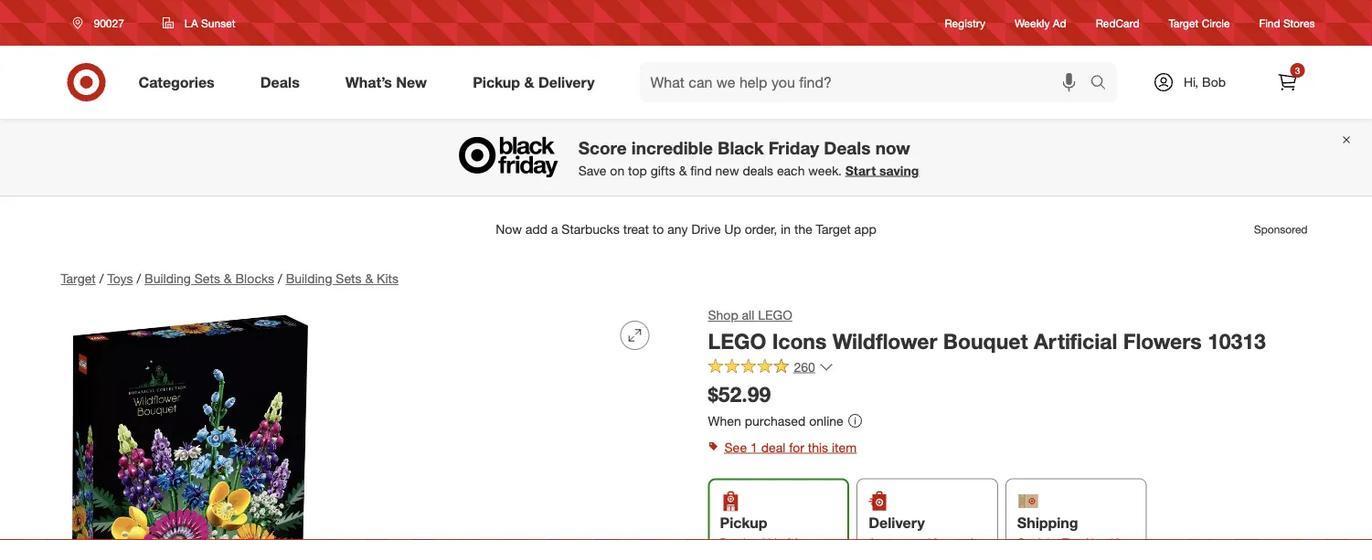 Task type: vqa. For each thing, say whether or not it's contained in the screenshot.
Crossing:
no



Task type: describe. For each thing, give the bounding box(es) containing it.
see
[[725, 439, 747, 455]]

see 1 deal for this item link
[[708, 435, 1311, 460]]

10313
[[1208, 328, 1266, 354]]

3 / from the left
[[278, 271, 282, 287]]

0 vertical spatial lego
[[758, 307, 792, 323]]

delivery button
[[857, 479, 998, 540]]

target for target / toys / building sets & blocks / building sets & kits
[[61, 271, 96, 287]]

hi,
[[1184, 74, 1199, 90]]

ad
[[1053, 16, 1067, 30]]

advertisement region
[[46, 208, 1326, 251]]

what's new
[[345, 73, 427, 91]]

circle
[[1202, 16, 1230, 30]]

pickup & delivery
[[473, 73, 595, 91]]

90027
[[94, 16, 124, 30]]

black
[[718, 137, 764, 158]]

What can we help you find? suggestions appear below search field
[[640, 62, 1095, 102]]

shipping
[[1017, 514, 1078, 532]]

find
[[691, 162, 712, 178]]

each
[[777, 162, 805, 178]]

hi, bob
[[1184, 74, 1226, 90]]

90027 button
[[61, 6, 143, 39]]

$52.99
[[708, 382, 771, 408]]

target link
[[61, 271, 96, 287]]

deals
[[743, 162, 773, 178]]

categories link
[[123, 62, 237, 102]]

bob
[[1202, 74, 1226, 90]]

new
[[396, 73, 427, 91]]

shop
[[708, 307, 738, 323]]

bouquet
[[943, 328, 1028, 354]]

3
[[1295, 64, 1300, 76]]

& inside "score incredible black friday deals now save on top gifts & find new deals each week. start saving"
[[679, 162, 687, 178]]

delivery inside button
[[869, 514, 925, 532]]

la sunset button
[[151, 6, 247, 39]]

wildflower
[[833, 328, 937, 354]]

saving
[[880, 162, 919, 178]]

deals link
[[245, 62, 322, 102]]

score incredible black friday deals now save on top gifts & find new deals each week. start saving
[[578, 137, 919, 178]]

sunset
[[201, 16, 235, 30]]

lego icons wildflower bouquet artificial flowers 10313, 1 of 14 image
[[61, 306, 664, 540]]

target / toys / building sets & blocks / building sets & kits
[[61, 271, 399, 287]]

pickup button
[[708, 479, 849, 540]]

target circle link
[[1169, 15, 1230, 31]]

this
[[808, 439, 828, 455]]

blocks
[[235, 271, 274, 287]]

weekly
[[1015, 16, 1050, 30]]

incredible
[[632, 137, 713, 158]]

building sets & kits link
[[286, 271, 399, 287]]

toys
[[107, 271, 133, 287]]

shop all lego lego icons wildflower bouquet artificial flowers 10313
[[708, 307, 1266, 354]]

2 building from the left
[[286, 271, 332, 287]]

la sunset
[[185, 16, 235, 30]]

260
[[794, 359, 815, 375]]

building sets & blocks link
[[145, 271, 274, 287]]

flowers
[[1123, 328, 1202, 354]]

friday
[[769, 137, 819, 158]]

deals inside "score incredible black friday deals now save on top gifts & find new deals each week. start saving"
[[824, 137, 871, 158]]

what's new link
[[330, 62, 450, 102]]



Task type: locate. For each thing, give the bounding box(es) containing it.
item
[[832, 439, 857, 455]]

1 vertical spatial lego
[[708, 328, 767, 354]]

2 horizontal spatial /
[[278, 271, 282, 287]]

gifts
[[651, 162, 675, 178]]

when
[[708, 413, 741, 429]]

when purchased online
[[708, 413, 844, 429]]

see 1 deal for this item
[[725, 439, 857, 455]]

/ right toys
[[137, 271, 141, 287]]

lego down all
[[708, 328, 767, 354]]

/ right blocks
[[278, 271, 282, 287]]

artificial
[[1034, 328, 1118, 354]]

find stores link
[[1259, 15, 1315, 31]]

deals up the start
[[824, 137, 871, 158]]

target left toys link
[[61, 271, 96, 287]]

1 horizontal spatial pickup
[[720, 514, 767, 532]]

1 horizontal spatial building
[[286, 271, 332, 287]]

1 vertical spatial deals
[[824, 137, 871, 158]]

1 building from the left
[[145, 271, 191, 287]]

top
[[628, 162, 647, 178]]

target inside the target circle link
[[1169, 16, 1199, 30]]

0 horizontal spatial deals
[[260, 73, 300, 91]]

target left circle
[[1169, 16, 1199, 30]]

new
[[715, 162, 739, 178]]

icons
[[772, 328, 827, 354]]

0 horizontal spatial building
[[145, 271, 191, 287]]

/
[[99, 271, 104, 287], [137, 271, 141, 287], [278, 271, 282, 287]]

1 sets from the left
[[195, 271, 220, 287]]

for
[[789, 439, 804, 455]]

la
[[185, 16, 198, 30]]

score
[[578, 137, 627, 158]]

start
[[845, 162, 876, 178]]

delivery
[[538, 73, 595, 91], [869, 514, 925, 532]]

1
[[751, 439, 758, 455]]

1 vertical spatial delivery
[[869, 514, 925, 532]]

redcard link
[[1096, 15, 1140, 31]]

sets left blocks
[[195, 271, 220, 287]]

pickup
[[473, 73, 520, 91], [720, 514, 767, 532]]

registry link
[[945, 15, 986, 31]]

find stores
[[1259, 16, 1315, 30]]

0 vertical spatial deals
[[260, 73, 300, 91]]

kits
[[377, 271, 399, 287]]

what's
[[345, 73, 392, 91]]

1 horizontal spatial delivery
[[869, 514, 925, 532]]

now
[[876, 137, 910, 158]]

categories
[[139, 73, 215, 91]]

building right blocks
[[286, 271, 332, 287]]

1 horizontal spatial target
[[1169, 16, 1199, 30]]

2 / from the left
[[137, 271, 141, 287]]

registry
[[945, 16, 986, 30]]

/ left toys link
[[99, 271, 104, 287]]

save
[[578, 162, 607, 178]]

search
[[1082, 75, 1126, 93]]

1 horizontal spatial deals
[[824, 137, 871, 158]]

1 horizontal spatial sets
[[336, 271, 362, 287]]

deals
[[260, 73, 300, 91], [824, 137, 871, 158]]

sets left the kits
[[336, 271, 362, 287]]

1 vertical spatial pickup
[[720, 514, 767, 532]]

0 horizontal spatial target
[[61, 271, 96, 287]]

deals left what's
[[260, 73, 300, 91]]

stores
[[1284, 16, 1315, 30]]

260 link
[[708, 358, 834, 379]]

deal
[[761, 439, 786, 455]]

pickup inside pickup & delivery link
[[473, 73, 520, 91]]

search button
[[1082, 62, 1126, 106]]

pickup right new at the top
[[473, 73, 520, 91]]

on
[[610, 162, 625, 178]]

0 vertical spatial delivery
[[538, 73, 595, 91]]

lego
[[758, 307, 792, 323], [708, 328, 767, 354]]

0 horizontal spatial sets
[[195, 271, 220, 287]]

target circle
[[1169, 16, 1230, 30]]

1 horizontal spatial /
[[137, 271, 141, 287]]

week.
[[808, 162, 842, 178]]

all
[[742, 307, 755, 323]]

building
[[145, 271, 191, 287], [286, 271, 332, 287]]

0 vertical spatial target
[[1169, 16, 1199, 30]]

0 horizontal spatial pickup
[[473, 73, 520, 91]]

building right toys
[[145, 271, 191, 287]]

&
[[524, 73, 534, 91], [679, 162, 687, 178], [224, 271, 232, 287], [365, 271, 373, 287]]

find
[[1259, 16, 1281, 30]]

target
[[1169, 16, 1199, 30], [61, 271, 96, 287]]

pickup inside pickup button
[[720, 514, 767, 532]]

target for target circle
[[1169, 16, 1199, 30]]

pickup & delivery link
[[457, 62, 618, 102]]

pickup for pickup
[[720, 514, 767, 532]]

redcard
[[1096, 16, 1140, 30]]

shipping button
[[1006, 479, 1147, 540]]

3 link
[[1268, 62, 1308, 102]]

1 / from the left
[[99, 271, 104, 287]]

purchased
[[745, 413, 806, 429]]

lego right all
[[758, 307, 792, 323]]

online
[[809, 413, 844, 429]]

pickup down see on the right of the page
[[720, 514, 767, 532]]

0 horizontal spatial delivery
[[538, 73, 595, 91]]

toys link
[[107, 271, 133, 287]]

0 horizontal spatial /
[[99, 271, 104, 287]]

0 vertical spatial pickup
[[473, 73, 520, 91]]

1 vertical spatial target
[[61, 271, 96, 287]]

2 sets from the left
[[336, 271, 362, 287]]

weekly ad link
[[1015, 15, 1067, 31]]

pickup for pickup & delivery
[[473, 73, 520, 91]]

sets
[[195, 271, 220, 287], [336, 271, 362, 287]]

weekly ad
[[1015, 16, 1067, 30]]



